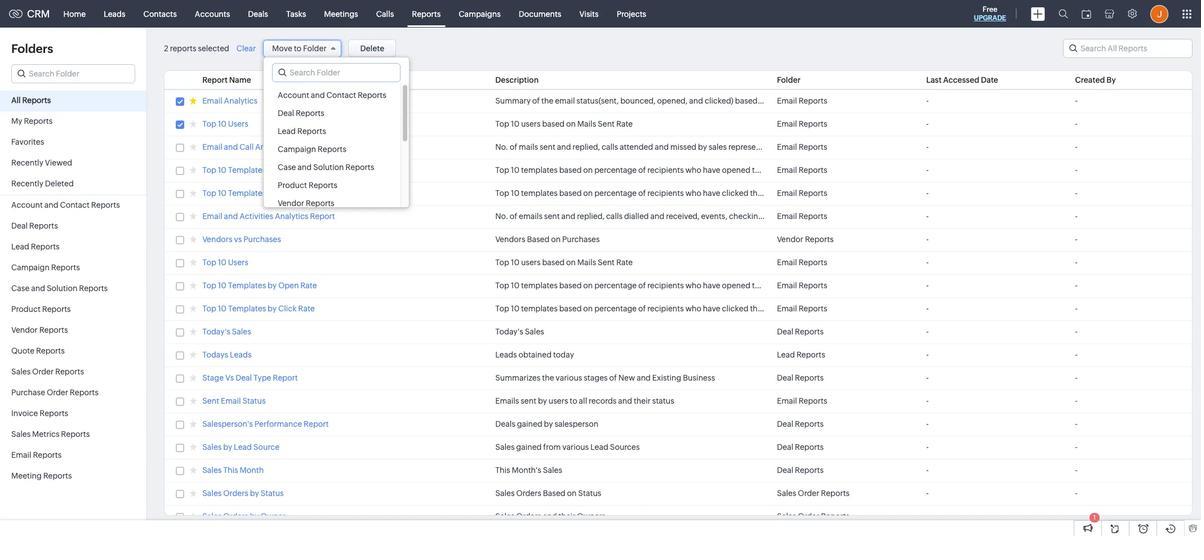 Task type: describe. For each thing, give the bounding box(es) containing it.
recently viewed link
[[0, 153, 147, 174]]

0 vertical spatial based
[[527, 235, 550, 244]]

meeting reports
[[11, 472, 72, 481]]

report for email and call analytics report
[[290, 143, 315, 152]]

folders
[[11, 42, 53, 56]]

purchase order reports link
[[0, 383, 147, 404]]

based for 2nd 'top 10 templates by click rate' link
[[559, 304, 582, 313]]

1 vertical spatial sales
[[867, 212, 886, 221]]

sales metrics reports link
[[0, 425, 147, 446]]

2 top 10 users link from the top
[[202, 258, 248, 269]]

missed
[[671, 143, 697, 152]]

email and activities analytics report
[[202, 212, 335, 221]]

recently deleted link
[[0, 174, 147, 195]]

email analytics
[[202, 96, 258, 105]]

click for 2nd 'top 10 templates by click rate' link
[[278, 304, 297, 313]]

sales by lead source link
[[202, 443, 280, 454]]

status
[[652, 397, 674, 406]]

home
[[63, 9, 86, 18]]

1 vertical spatial contact
[[60, 201, 90, 210]]

and left call
[[224, 143, 238, 152]]

my reports link
[[0, 112, 147, 132]]

leads for leads
[[104, 9, 125, 18]]

meeting
[[11, 472, 42, 481]]

sales inside "sales metrics reports" link
[[11, 430, 31, 439]]

case and solution reports option
[[264, 158, 401, 176]]

1 vertical spatial campaign
[[11, 263, 50, 272]]

account for "list box" containing account and contact reports
[[278, 91, 309, 100]]

stages
[[584, 374, 608, 383]]

sent email status
[[202, 397, 266, 406]]

todays leads link
[[202, 351, 252, 361]]

and down deleted
[[44, 201, 58, 210]]

1 today's from the left
[[202, 327, 230, 336]]

templates for second top 10 templates by open rate link from the bottom
[[521, 166, 558, 175]]

1 vertical spatial various
[[563, 443, 589, 452]]

last accessed date
[[927, 76, 999, 85]]

listed
[[802, 212, 822, 221]]

created by
[[1076, 76, 1116, 85]]

owner
[[261, 512, 286, 521]]

created
[[1076, 76, 1105, 85]]

1 percentage from the top
[[595, 166, 637, 175]]

0 vertical spatial sales
[[709, 143, 727, 152]]

this month's sales
[[495, 466, 562, 475]]

by inside sales by lead source "link"
[[223, 443, 232, 452]]

events,
[[701, 212, 728, 221]]

vendor reports link
[[0, 321, 147, 342]]

salesperson's
[[202, 420, 253, 429]]

business
[[683, 374, 715, 383]]

deal reports inside option
[[278, 109, 325, 118]]

projects
[[617, 9, 647, 18]]

sales inside sales this month 'link'
[[202, 466, 222, 475]]

projects link
[[608, 0, 656, 27]]

sales orders by owner link
[[202, 512, 286, 523]]

1 top 10 templates based on percentage of recipients who have clicked the email from the top
[[495, 189, 784, 198]]

0 vertical spatial various
[[556, 374, 582, 383]]

attended
[[620, 143, 653, 152]]

lead inside option
[[278, 127, 296, 136]]

invoice reports link
[[0, 404, 147, 425]]

1 horizontal spatial to
[[570, 397, 578, 406]]

3 have from the top
[[703, 281, 721, 290]]

reports inside "link"
[[42, 305, 71, 314]]

4 recipients from the top
[[648, 304, 684, 313]]

1 recipients from the top
[[648, 166, 684, 175]]

leads link
[[95, 0, 134, 27]]

solution inside option
[[313, 163, 344, 172]]

3 recipients from the top
[[648, 281, 684, 290]]

and right dialled
[[651, 212, 665, 221]]

2 templates from the top
[[228, 189, 266, 198]]

2 top 10 templates by open rate link from the top
[[202, 281, 317, 292]]

meeting reports link
[[0, 467, 147, 487]]

replied, for attended
[[573, 143, 600, 152]]

and right date
[[852, 212, 866, 221]]

2 vertical spatial vendor
[[11, 326, 38, 335]]

documents
[[519, 9, 562, 18]]

reports
[[170, 44, 196, 53]]

today
[[553, 351, 574, 360]]

top 10 templates based on percentage of recipients who have opened the email for 2nd top 10 templates by open rate link from the top
[[495, 281, 786, 290]]

by inside sales orders by status link
[[250, 489, 259, 498]]

sales inside sales by lead source "link"
[[202, 443, 222, 452]]

product inside "link"
[[11, 305, 40, 314]]

vendors vs purchases link
[[202, 235, 281, 246]]

analytics for activities
[[275, 212, 309, 221]]

clear
[[237, 44, 256, 53]]

recently deleted
[[11, 179, 74, 188]]

and left missed
[[655, 143, 669, 152]]

recently for recently viewed
[[11, 158, 43, 167]]

2 vertical spatial vendor reports
[[11, 326, 68, 335]]

0 vertical spatial sales order reports
[[11, 367, 84, 376]]

1 vertical spatial lead reports
[[11, 242, 60, 251]]

templates for 1st 'top 10 templates by click rate' link
[[521, 189, 558, 198]]

salesperson's performance report
[[202, 420, 329, 429]]

delete button
[[349, 39, 396, 57]]

sales order reports link
[[0, 362, 147, 383]]

all
[[11, 96, 21, 105]]

3 templates from the top
[[228, 281, 266, 290]]

sales orders by status
[[202, 489, 284, 498]]

case and solution reports inside option
[[278, 163, 374, 172]]

and down the sales orders based on status
[[543, 512, 557, 521]]

deal reports option
[[264, 104, 401, 122]]

no. for no. of emails sent and replied, calls dialled and received, events, checkins, and tasks listed by date and sales representatives
[[495, 212, 508, 221]]

meetings link
[[315, 0, 367, 27]]

1 vertical spatial users
[[521, 258, 541, 267]]

orders for owner
[[223, 512, 248, 521]]

orders for on
[[516, 489, 542, 498]]

lead inside "link"
[[234, 443, 252, 452]]

3 who from the top
[[686, 281, 702, 290]]

visits
[[580, 9, 599, 18]]

deals for deals gained by salesperson
[[495, 420, 516, 429]]

product inside 'option'
[[278, 181, 307, 190]]

orders for status
[[223, 489, 248, 498]]

purchases inside 'link'
[[244, 235, 281, 244]]

free upgrade
[[974, 5, 1006, 22]]

performance
[[255, 420, 302, 429]]

vendor inside 'option'
[[278, 199, 304, 208]]

1 horizontal spatial leads
[[230, 351, 252, 360]]

case inside option
[[278, 163, 296, 172]]

0 horizontal spatial their
[[559, 512, 576, 521]]

and right records
[[618, 397, 632, 406]]

viewed
[[45, 158, 72, 167]]

activities
[[240, 212, 273, 221]]

salesperson's performance report link
[[202, 420, 329, 431]]

1 today's sales from the left
[[202, 327, 251, 336]]

opened for second top 10 templates by open rate link from the bottom
[[722, 166, 751, 175]]

deals gained by salesperson
[[495, 420, 599, 429]]

list box containing account and contact reports
[[264, 83, 409, 212]]

2 percentage from the top
[[595, 189, 637, 198]]

vendor reports option
[[264, 194, 401, 212]]

search image
[[1059, 9, 1068, 19]]

1 top 10 users based on mails sent rate from the top
[[495, 119, 633, 128]]

deals for deals
[[248, 9, 268, 18]]

sales inside sales orders by status link
[[202, 489, 222, 498]]

replied, for dialled
[[577, 212, 605, 221]]

stage vs deal type report
[[202, 374, 298, 383]]

invoice reports
[[11, 409, 68, 418]]

4 who from the top
[[686, 304, 702, 313]]

2 today's sales from the left
[[495, 327, 544, 336]]

Search Folder text field
[[273, 64, 400, 82]]

sales this month
[[202, 466, 264, 475]]

orders for their
[[516, 512, 542, 521]]

1 vertical spatial account and contact reports
[[11, 201, 120, 210]]

sales order reports for sales orders based on status
[[777, 489, 850, 498]]

profile image
[[1151, 5, 1169, 23]]

email and activities analytics report link
[[202, 212, 335, 223]]

1 vertical spatial campaign reports
[[11, 263, 80, 272]]

2 horizontal spatial vendor
[[777, 235, 804, 244]]

quote
[[11, 347, 34, 356]]

vendors vs purchases
[[202, 235, 281, 244]]

status down the stage vs deal type report link
[[243, 397, 266, 406]]

and left tasks
[[766, 212, 780, 221]]

0 horizontal spatial case and solution reports
[[11, 284, 108, 293]]

calls for attended
[[602, 143, 618, 152]]

2 vertical spatial sent
[[202, 397, 219, 406]]

gained for deals
[[517, 420, 543, 429]]

opened for 2nd top 10 templates by open rate link from the top
[[722, 281, 751, 290]]

type
[[254, 374, 271, 383]]

from
[[543, 443, 561, 452]]

sales orders by status link
[[202, 489, 284, 500]]

0 horizontal spatial representatives
[[729, 143, 785, 152]]

my
[[11, 117, 22, 126]]

visits link
[[571, 0, 608, 27]]

vs
[[225, 374, 234, 383]]

status up owner
[[261, 489, 284, 498]]

delete
[[360, 44, 384, 53]]

email reports link
[[0, 446, 147, 467]]

deal reports for summarizes the various stages of new and existing business
[[777, 374, 824, 383]]

owners.
[[577, 512, 609, 521]]

account for account and contact reports link
[[11, 201, 43, 210]]

0 vertical spatial users
[[521, 119, 541, 128]]

obtained
[[519, 351, 552, 360]]

2 horizontal spatial vendor reports
[[777, 235, 834, 244]]

campaign reports inside option
[[278, 145, 346, 154]]

2 who from the top
[[686, 189, 702, 198]]

vendors for vendors based on purchases
[[495, 235, 526, 244]]

metrics
[[32, 430, 59, 439]]

contacts link
[[134, 0, 186, 27]]

and right new
[[637, 374, 651, 383]]

salesperson
[[555, 420, 599, 429]]

deal reports for sales gained from various lead sources
[[777, 443, 824, 452]]

month
[[240, 466, 264, 475]]

documents link
[[510, 0, 571, 27]]

deal reports for deals gained by salesperson
[[777, 420, 824, 429]]

favorites link
[[0, 132, 147, 153]]

2
[[164, 44, 168, 53]]

campaigns link
[[450, 0, 510, 27]]

2 vertical spatial lead reports
[[777, 351, 826, 360]]

2 reports selected
[[164, 44, 229, 53]]

Move to Folder field
[[263, 40, 341, 57]]



Task type: locate. For each thing, give the bounding box(es) containing it.
users
[[521, 119, 541, 128], [521, 258, 541, 267], [549, 397, 568, 406]]

vendors down emails
[[495, 235, 526, 244]]

1 horizontal spatial campaign
[[278, 145, 316, 154]]

account
[[278, 91, 309, 100], [11, 201, 43, 210]]

analytics right activities at top
[[275, 212, 309, 221]]

2 have from the top
[[703, 189, 721, 198]]

source
[[253, 443, 280, 452]]

0 horizontal spatial product
[[11, 305, 40, 314]]

1 top 10 templates by click rate from the top
[[202, 189, 315, 198]]

account and contact reports up deal reports option
[[278, 91, 387, 100]]

on
[[566, 119, 576, 128], [583, 166, 593, 175], [583, 189, 593, 198], [551, 235, 561, 244], [566, 258, 576, 267], [583, 281, 593, 290], [583, 304, 593, 313], [567, 489, 577, 498]]

sales right missed
[[709, 143, 727, 152]]

and up vendors based on purchases
[[562, 212, 576, 221]]

0 horizontal spatial account
[[11, 201, 43, 210]]

10
[[218, 119, 227, 128], [511, 119, 520, 128], [218, 166, 227, 175], [511, 166, 520, 175], [218, 189, 227, 198], [511, 189, 520, 198], [218, 258, 227, 267], [511, 258, 520, 267], [218, 281, 227, 290], [511, 281, 520, 290], [218, 304, 227, 313], [511, 304, 520, 313]]

templates up the "today's sales" link
[[228, 304, 266, 313]]

campaign reports link
[[0, 258, 147, 279]]

gained left from
[[516, 443, 542, 452]]

deals
[[248, 9, 268, 18], [495, 420, 516, 429]]

product reports inside 'option'
[[278, 181, 337, 190]]

top 10 users link down email analytics link
[[202, 119, 248, 130]]

1 vertical spatial vendor
[[777, 235, 804, 244]]

1 this from the left
[[223, 466, 238, 475]]

2 top 10 users based on mails sent rate from the top
[[495, 258, 633, 267]]

2 click from the top
[[278, 304, 297, 313]]

orders down this month's sales at left
[[516, 489, 542, 498]]

0 vertical spatial campaign
[[278, 145, 316, 154]]

today's up 'leads obtained today'
[[495, 327, 523, 336]]

0 vertical spatial campaign reports
[[278, 145, 346, 154]]

product
[[278, 181, 307, 190], [11, 305, 40, 314]]

lead reports inside option
[[278, 127, 326, 136]]

top 10 users based on mails sent rate down vendors based on purchases
[[495, 258, 633, 267]]

0 horizontal spatial vendor reports
[[11, 326, 68, 335]]

1 horizontal spatial product reports
[[278, 181, 337, 190]]

gained for sales
[[516, 443, 542, 452]]

2 no. from the top
[[495, 212, 508, 221]]

sent for mails
[[540, 143, 556, 152]]

no. left emails
[[495, 212, 508, 221]]

1 who from the top
[[686, 166, 702, 175]]

0 vertical spatial contact
[[327, 91, 356, 100]]

1 clicked from the top
[[722, 189, 749, 198]]

calls
[[376, 9, 394, 18]]

calls link
[[367, 0, 403, 27]]

product reports option
[[264, 176, 401, 194]]

status up owners.
[[578, 489, 602, 498]]

campaign reports down lead reports link
[[11, 263, 80, 272]]

1 vendors from the left
[[202, 235, 233, 244]]

1 opened from the top
[[722, 166, 751, 175]]

1 horizontal spatial case
[[278, 163, 296, 172]]

sent email status link
[[202, 397, 266, 407]]

1 horizontal spatial lead reports
[[278, 127, 326, 136]]

report left name on the top left
[[202, 76, 228, 85]]

to left the all
[[570, 397, 578, 406]]

move
[[272, 44, 292, 53]]

various down today
[[556, 374, 582, 383]]

this inside 'link'
[[223, 466, 238, 475]]

case and solution reports down campaign reports link
[[11, 284, 108, 293]]

calls for dialled
[[606, 212, 623, 221]]

product up email and activities analytics report
[[278, 181, 307, 190]]

0 vertical spatial top 10 templates by open rate link
[[202, 166, 317, 176]]

2 clicked from the top
[[722, 304, 749, 313]]

2 open from the top
[[278, 281, 299, 290]]

2 top 10 templates by click rate link from the top
[[202, 304, 315, 315]]

analytics right call
[[255, 143, 289, 152]]

all reports link
[[0, 91, 147, 112]]

report
[[202, 76, 228, 85], [290, 143, 315, 152], [310, 212, 335, 221], [273, 374, 298, 383], [304, 420, 329, 429]]

the
[[752, 166, 764, 175], [750, 189, 762, 198], [752, 281, 764, 290], [750, 304, 762, 313], [542, 374, 554, 383]]

sent
[[598, 119, 615, 128], [598, 258, 615, 267], [202, 397, 219, 406]]

templates up activities at top
[[228, 189, 266, 198]]

deal reports for this month's sales
[[777, 466, 824, 475]]

open for 2nd top 10 templates by open rate link from the top
[[278, 281, 299, 290]]

report right performance
[[304, 420, 329, 429]]

and up the vs
[[224, 212, 238, 221]]

to inside field
[[294, 44, 302, 53]]

2 horizontal spatial lead reports
[[777, 351, 826, 360]]

deal reports link
[[0, 216, 147, 237]]

vendor reports
[[278, 199, 335, 208], [777, 235, 834, 244], [11, 326, 68, 335]]

representatives
[[729, 143, 785, 152], [887, 212, 943, 221]]

percentage
[[595, 166, 637, 175], [595, 189, 637, 198], [595, 281, 637, 290], [595, 304, 637, 313]]

3 percentage from the top
[[595, 281, 637, 290]]

report down product reports 'option'
[[310, 212, 335, 221]]

orders down sales this month 'link'
[[223, 489, 248, 498]]

leads
[[104, 9, 125, 18], [230, 351, 252, 360], [495, 351, 517, 360]]

2 top 10 templates by click rate from the top
[[202, 304, 315, 313]]

profile element
[[1144, 0, 1176, 27]]

folder
[[303, 44, 327, 53], [777, 76, 801, 85]]

recently viewed
[[11, 158, 72, 167]]

calls left dialled
[[606, 212, 623, 221]]

replied, left dialled
[[577, 212, 605, 221]]

2 vertical spatial sent
[[521, 397, 537, 406]]

1 horizontal spatial vendor reports
[[278, 199, 335, 208]]

orders
[[223, 489, 248, 498], [516, 489, 542, 498], [223, 512, 248, 521], [516, 512, 542, 521]]

who
[[686, 166, 702, 175], [686, 189, 702, 198], [686, 281, 702, 290], [686, 304, 702, 313]]

calendar image
[[1082, 9, 1092, 18]]

templates down the vendors vs purchases 'link'
[[228, 281, 266, 290]]

top 10 templates by click rate for 2nd 'top 10 templates by click rate' link
[[202, 304, 315, 313]]

1 horizontal spatial account
[[278, 91, 309, 100]]

last
[[927, 76, 942, 85]]

1 purchases from the left
[[244, 235, 281, 244]]

sales inside sales orders by owner link
[[202, 512, 222, 521]]

accounts
[[195, 9, 230, 18]]

0 horizontal spatial account and contact reports
[[11, 201, 120, 210]]

gained down emails
[[517, 420, 543, 429]]

summarizes the various stages of new and existing business
[[495, 374, 715, 383]]

templates for 2nd top 10 templates by open rate link from the top
[[521, 281, 558, 290]]

0 vertical spatial account
[[278, 91, 309, 100]]

vendor reports down product reports 'option'
[[278, 199, 335, 208]]

0 vertical spatial vendor reports
[[278, 199, 335, 208]]

email and call analytics report link
[[202, 143, 315, 153]]

vendors left the vs
[[202, 235, 233, 244]]

sales metrics reports
[[11, 430, 90, 439]]

0 vertical spatial top 10 templates by click rate link
[[202, 189, 315, 199]]

campaigns
[[459, 9, 501, 18]]

account and contact reports inside 'option'
[[278, 91, 387, 100]]

1 top 10 templates based on percentage of recipients who have opened the email from the top
[[495, 166, 786, 175]]

0 horizontal spatial to
[[294, 44, 302, 53]]

1 users from the top
[[228, 119, 248, 128]]

2 opened from the top
[[722, 281, 751, 290]]

1 templates from the top
[[228, 166, 266, 175]]

1 horizontal spatial today's sales
[[495, 327, 544, 336]]

dialled
[[624, 212, 649, 221]]

users
[[228, 119, 248, 128], [228, 258, 248, 267]]

orders down the sales orders based on status
[[516, 512, 542, 521]]

1 vertical spatial case
[[11, 284, 30, 293]]

1 vertical spatial folder
[[777, 76, 801, 85]]

records
[[589, 397, 617, 406]]

2 purchases from the left
[[562, 235, 600, 244]]

0 vertical spatial top 10 users link
[[202, 119, 248, 130]]

search element
[[1052, 0, 1075, 28]]

today's sales up 'leads obtained today'
[[495, 327, 544, 336]]

click for 1st 'top 10 templates by click rate' link
[[278, 189, 297, 198]]

1 vertical spatial analytics
[[255, 143, 289, 152]]

2 top 10 users from the top
[[202, 258, 248, 267]]

account and contact reports
[[278, 91, 387, 100], [11, 201, 120, 210]]

users down email analytics link
[[228, 119, 248, 128]]

0 vertical spatial open
[[278, 166, 299, 175]]

0 horizontal spatial contact
[[60, 201, 90, 210]]

1 vertical spatial sales order reports
[[777, 489, 850, 498]]

0 vertical spatial calls
[[602, 143, 618, 152]]

top 10 templates by open rate link down email and call analytics report link
[[202, 166, 317, 176]]

description
[[495, 76, 539, 85]]

product reports down case and solution reports link
[[11, 305, 71, 314]]

2 recipients from the top
[[648, 189, 684, 198]]

1 no. from the top
[[495, 143, 508, 152]]

users up mails at left top
[[521, 119, 541, 128]]

top 10 templates based on percentage of recipients who have opened the email for second top 10 templates by open rate link from the bottom
[[495, 166, 786, 175]]

1 top 10 templates by open rate link from the top
[[202, 166, 317, 176]]

campaign
[[278, 145, 316, 154], [11, 263, 50, 272]]

based for 2nd top 10 templates by open rate link from the top
[[559, 281, 582, 290]]

1 click from the top
[[278, 189, 297, 198]]

0 horizontal spatial lead reports
[[11, 242, 60, 251]]

1 vertical spatial replied,
[[577, 212, 605, 221]]

1 vertical spatial top 10 users based on mails sent rate
[[495, 258, 633, 267]]

and inside 'option'
[[311, 91, 325, 100]]

no.
[[495, 143, 508, 152], [495, 212, 508, 221]]

1 vertical spatial open
[[278, 281, 299, 290]]

0 vertical spatial analytics
[[224, 96, 258, 105]]

0 vertical spatial top 10 templates by click rate
[[202, 189, 315, 198]]

1 horizontal spatial account and contact reports
[[278, 91, 387, 100]]

leads obtained today
[[495, 351, 574, 360]]

top 10 templates by open rate down the vendors vs purchases 'link'
[[202, 281, 317, 290]]

top 10 templates by open rate for second top 10 templates by open rate link from the bottom
[[202, 166, 317, 175]]

campaign inside option
[[278, 145, 316, 154]]

by inside sales orders by owner link
[[250, 512, 259, 521]]

1 vertical spatial solution
[[47, 284, 77, 293]]

top 10 users based on mails sent rate
[[495, 119, 633, 128], [495, 258, 633, 267]]

top 10 templates by click rate for 1st 'top 10 templates by click rate' link
[[202, 189, 315, 198]]

various down salesperson
[[563, 443, 589, 452]]

2 top 10 templates by open rate from the top
[[202, 281, 317, 290]]

0 horizontal spatial product reports
[[11, 305, 71, 314]]

contact up deal reports option
[[327, 91, 356, 100]]

no. for no. of mails sent and replied, calls attended and missed by sales representatives
[[495, 143, 508, 152]]

contacts
[[143, 9, 177, 18]]

recently for recently deleted
[[11, 179, 43, 188]]

their
[[634, 397, 651, 406], [559, 512, 576, 521]]

templates up obtained
[[521, 304, 558, 313]]

users down the vendors vs purchases 'link'
[[228, 258, 248, 267]]

vendors for vendors vs purchases
[[202, 235, 233, 244]]

vs
[[234, 235, 242, 244]]

users left the all
[[549, 397, 568, 406]]

2 this from the left
[[495, 466, 510, 475]]

mails
[[519, 143, 538, 152]]

account and contact reports option
[[264, 86, 401, 104]]

2 vertical spatial users
[[549, 397, 568, 406]]

product reports down case and solution reports option
[[278, 181, 337, 190]]

click
[[278, 189, 297, 198], [278, 304, 297, 313]]

Search All Reports text field
[[1064, 39, 1192, 57]]

by
[[1107, 76, 1116, 85], [698, 143, 707, 152], [268, 166, 277, 175], [268, 189, 277, 198], [823, 212, 832, 221], [268, 281, 277, 290], [268, 304, 277, 313], [538, 397, 547, 406], [544, 420, 553, 429], [223, 443, 232, 452], [250, 489, 259, 498], [250, 512, 259, 521]]

0 vertical spatial product
[[278, 181, 307, 190]]

1 top 10 templates by open rate from the top
[[202, 166, 317, 175]]

0 vertical spatial sent
[[598, 119, 615, 128]]

deal reports for today's sales
[[777, 327, 824, 336]]

home link
[[54, 0, 95, 27]]

recently
[[11, 158, 43, 167], [11, 179, 43, 188]]

their left status
[[634, 397, 651, 406]]

sales this month link
[[202, 466, 264, 477]]

product reports inside "link"
[[11, 305, 71, 314]]

0 horizontal spatial solution
[[47, 284, 77, 293]]

top 10 templates by open rate down email and call analytics report link
[[202, 166, 317, 175]]

2 top 10 templates based on percentage of recipients who have clicked the email from the top
[[495, 304, 784, 313]]

this left the month's
[[495, 466, 510, 475]]

0 vertical spatial sent
[[540, 143, 556, 152]]

1 vertical spatial opened
[[722, 281, 751, 290]]

orders down sales orders by status link
[[223, 512, 248, 521]]

invoice
[[11, 409, 38, 418]]

their left owners.
[[559, 512, 576, 521]]

4 templates from the top
[[521, 304, 558, 313]]

case and solution reports up product reports 'option'
[[278, 163, 374, 172]]

1 vertical spatial sent
[[598, 258, 615, 267]]

1 horizontal spatial purchases
[[562, 235, 600, 244]]

vendors inside 'link'
[[202, 235, 233, 244]]

2 top 10 templates based on percentage of recipients who have opened the email from the top
[[495, 281, 786, 290]]

0 horizontal spatial leads
[[104, 9, 125, 18]]

1 vertical spatial based
[[543, 489, 566, 498]]

top 10 templates by click rate up activities at top
[[202, 189, 315, 198]]

0 vertical spatial account and contact reports
[[278, 91, 387, 100]]

account and contact reports down recently deleted link
[[11, 201, 120, 210]]

leads for leads obtained today
[[495, 351, 517, 360]]

based for second top 10 templates by open rate link from the bottom
[[559, 166, 582, 175]]

1 recently from the top
[[11, 158, 43, 167]]

status
[[243, 397, 266, 406], [261, 489, 284, 498], [578, 489, 602, 498]]

2 users from the top
[[228, 258, 248, 267]]

todays
[[202, 351, 228, 360]]

0 vertical spatial replied,
[[573, 143, 600, 152]]

4 have from the top
[[703, 304, 721, 313]]

0 vertical spatial top 10 templates by open rate
[[202, 166, 317, 175]]

selected
[[198, 44, 229, 53]]

vendor reports inside 'option'
[[278, 199, 335, 208]]

users down vendors based on purchases
[[521, 258, 541, 267]]

top 10 templates by click rate link up activities at top
[[202, 189, 315, 199]]

1 horizontal spatial sales
[[867, 212, 886, 221]]

name
[[229, 76, 251, 85]]

and inside option
[[298, 163, 312, 172]]

vendor up email and activities analytics report
[[278, 199, 304, 208]]

vendors based on purchases
[[495, 235, 600, 244]]

deals down emails
[[495, 420, 516, 429]]

analytics for call
[[255, 143, 289, 152]]

no. of mails sent and replied, calls attended and missed by sales representatives
[[495, 143, 785, 152]]

templates for 2nd 'top 10 templates by click rate' link
[[521, 304, 558, 313]]

gained
[[517, 420, 543, 429], [516, 443, 542, 452]]

lead reports option
[[264, 122, 401, 140]]

1 vertical spatial top 10 users
[[202, 258, 248, 267]]

report right the type
[[273, 374, 298, 383]]

1 vertical spatial product reports
[[11, 305, 71, 314]]

leads right the home
[[104, 9, 125, 18]]

1 have from the top
[[703, 166, 721, 175]]

sales by lead source
[[202, 443, 280, 452]]

sent
[[540, 143, 556, 152], [544, 212, 560, 221], [521, 397, 537, 406]]

1 horizontal spatial their
[[634, 397, 651, 406]]

0 vertical spatial case
[[278, 163, 296, 172]]

tasks
[[286, 9, 306, 18]]

2 vendors from the left
[[495, 235, 526, 244]]

contact inside 'option'
[[327, 91, 356, 100]]

2 templates from the top
[[521, 189, 558, 198]]

email analytics link
[[202, 96, 258, 107]]

templates down call
[[228, 166, 266, 175]]

reports link
[[403, 0, 450, 27]]

list box
[[264, 83, 409, 212]]

1 horizontal spatial today's
[[495, 327, 523, 336]]

sources
[[610, 443, 640, 452]]

recently down 'favorites'
[[11, 158, 43, 167]]

email
[[766, 166, 786, 175], [764, 189, 784, 198], [766, 281, 786, 290], [764, 304, 784, 313]]

today's sales up 'todays leads'
[[202, 327, 251, 336]]

1 templates from the top
[[521, 166, 558, 175]]

solution up product reports 'option'
[[313, 163, 344, 172]]

solution
[[313, 163, 344, 172], [47, 284, 77, 293]]

0 horizontal spatial folder
[[303, 44, 327, 53]]

lead
[[278, 127, 296, 136], [11, 242, 29, 251], [777, 351, 795, 360], [234, 443, 252, 452], [591, 443, 609, 452]]

calls left attended
[[602, 143, 618, 152]]

sent for emails
[[544, 212, 560, 221]]

mails
[[578, 119, 596, 128], [578, 258, 596, 267]]

2 recently from the top
[[11, 179, 43, 188]]

0 horizontal spatial purchases
[[244, 235, 281, 244]]

deal inside option
[[278, 109, 294, 118]]

0 vertical spatial opened
[[722, 166, 751, 175]]

folder inside field
[[303, 44, 327, 53]]

top 10 templates based on percentage of recipients who have clicked the email
[[495, 189, 784, 198], [495, 304, 784, 313]]

this left month
[[223, 466, 238, 475]]

and right mails at left top
[[557, 143, 571, 152]]

0 vertical spatial their
[[634, 397, 651, 406]]

top 10 users down the vs
[[202, 258, 248, 267]]

report for stage vs deal type report
[[273, 374, 298, 383]]

sales orders based on status
[[495, 489, 602, 498]]

0 horizontal spatial vendors
[[202, 235, 233, 244]]

free
[[983, 5, 998, 14]]

1 top 10 users link from the top
[[202, 119, 248, 130]]

and down campaign reports link
[[31, 284, 45, 293]]

sales order reports for sales orders and their owners.
[[777, 512, 850, 521]]

1 top 10 templates by click rate link from the top
[[202, 189, 315, 199]]

2 horizontal spatial leads
[[495, 351, 517, 360]]

0 horizontal spatial case
[[11, 284, 30, 293]]

3 templates from the top
[[521, 281, 558, 290]]

based for 1st 'top 10 templates by click rate' link
[[559, 189, 582, 198]]

0 vertical spatial top 10 users based on mails sent rate
[[495, 119, 633, 128]]

1 vertical spatial click
[[278, 304, 297, 313]]

1 vertical spatial deals
[[495, 420, 516, 429]]

0 vertical spatial gained
[[517, 420, 543, 429]]

2 today's from the left
[[495, 327, 523, 336]]

templates down vendors based on purchases
[[521, 281, 558, 290]]

call
[[240, 143, 254, 152]]

4 percentage from the top
[[595, 304, 637, 313]]

campaign down lead reports option
[[278, 145, 316, 154]]

checkins,
[[729, 212, 764, 221]]

1 open from the top
[[278, 166, 299, 175]]

email
[[202, 96, 222, 105], [777, 96, 797, 105], [777, 119, 797, 128], [202, 143, 222, 152], [777, 143, 797, 152], [777, 166, 797, 175], [777, 189, 797, 198], [202, 212, 222, 221], [777, 212, 797, 221], [777, 258, 797, 267], [777, 281, 797, 290], [777, 304, 797, 313], [221, 397, 241, 406], [777, 397, 797, 406], [11, 451, 31, 460]]

meetings
[[324, 9, 358, 18]]

0 vertical spatial case and solution reports
[[278, 163, 374, 172]]

top 10 templates by open rate for 2nd top 10 templates by open rate link from the top
[[202, 281, 317, 290]]

1 horizontal spatial solution
[[313, 163, 344, 172]]

based
[[527, 235, 550, 244], [543, 489, 566, 498]]

1 vertical spatial their
[[559, 512, 576, 521]]

1 vertical spatial vendor reports
[[777, 235, 834, 244]]

solution down campaign reports link
[[47, 284, 77, 293]]

emails
[[495, 397, 519, 406]]

top 10 templates based on percentage of recipients who have opened the email
[[495, 166, 786, 175], [495, 281, 786, 290]]

2 mails from the top
[[578, 258, 596, 267]]

Search Folder text field
[[12, 65, 135, 83]]

top 10 users based on mails sent rate up mails at left top
[[495, 119, 633, 128]]

campaign reports option
[[264, 140, 401, 158]]

contact down recently deleted link
[[60, 201, 90, 210]]

open for second top 10 templates by open rate link from the bottom
[[278, 166, 299, 175]]

0 vertical spatial recently
[[11, 158, 43, 167]]

and up deal reports option
[[311, 91, 325, 100]]

vendor up quote at the bottom of page
[[11, 326, 38, 335]]

1 vertical spatial representatives
[[887, 212, 943, 221]]

analytics down name on the top left
[[224, 96, 258, 105]]

0 vertical spatial click
[[278, 189, 297, 198]]

0 horizontal spatial vendor
[[11, 326, 38, 335]]

4 templates from the top
[[228, 304, 266, 313]]

1 horizontal spatial deals
[[495, 420, 516, 429]]

0 vertical spatial mails
[[578, 119, 596, 128]]

campaign down lead reports link
[[11, 263, 50, 272]]

1 vertical spatial sent
[[544, 212, 560, 221]]

0 vertical spatial folder
[[303, 44, 327, 53]]

0 vertical spatial lead reports
[[278, 127, 326, 136]]

sales inside the "today's sales" link
[[232, 327, 251, 336]]

vendor reports up the quote reports
[[11, 326, 68, 335]]

to right move
[[294, 44, 302, 53]]

1 vertical spatial account
[[11, 201, 43, 210]]

top 10 templates by click rate link
[[202, 189, 315, 199], [202, 304, 315, 315]]

1 mails from the top
[[578, 119, 596, 128]]

no. left mails at left top
[[495, 143, 508, 152]]

templates up emails
[[521, 189, 558, 198]]

today's up todays
[[202, 327, 230, 336]]

emails
[[519, 212, 543, 221]]

1 top 10 users from the top
[[202, 119, 248, 128]]

product up quote at the bottom of page
[[11, 305, 40, 314]]

account inside 'option'
[[278, 91, 309, 100]]

upgrade
[[974, 14, 1006, 22]]

1 vertical spatial product
[[11, 305, 40, 314]]

new
[[619, 374, 635, 383]]

0 horizontal spatial this
[[223, 466, 238, 475]]

deals up clear
[[248, 9, 268, 18]]

replied, left attended
[[573, 143, 600, 152]]

report for email and activities analytics report
[[310, 212, 335, 221]]

0 vertical spatial top 10 templates based on percentage of recipients who have opened the email
[[495, 166, 786, 175]]

1 horizontal spatial folder
[[777, 76, 801, 85]]

1 horizontal spatial contact
[[327, 91, 356, 100]]

recently down recently viewed
[[11, 179, 43, 188]]

1 horizontal spatial this
[[495, 466, 510, 475]]

top 10 users link down the vs
[[202, 258, 248, 269]]

top 10 templates by click rate up the "today's sales" link
[[202, 304, 315, 313]]

0 vertical spatial solution
[[313, 163, 344, 172]]

leads up summarizes
[[495, 351, 517, 360]]

templates down mails at left top
[[521, 166, 558, 175]]

top 10 templates by open rate link down the vendors vs purchases 'link'
[[202, 281, 317, 292]]



Task type: vqa. For each thing, say whether or not it's contained in the screenshot.


